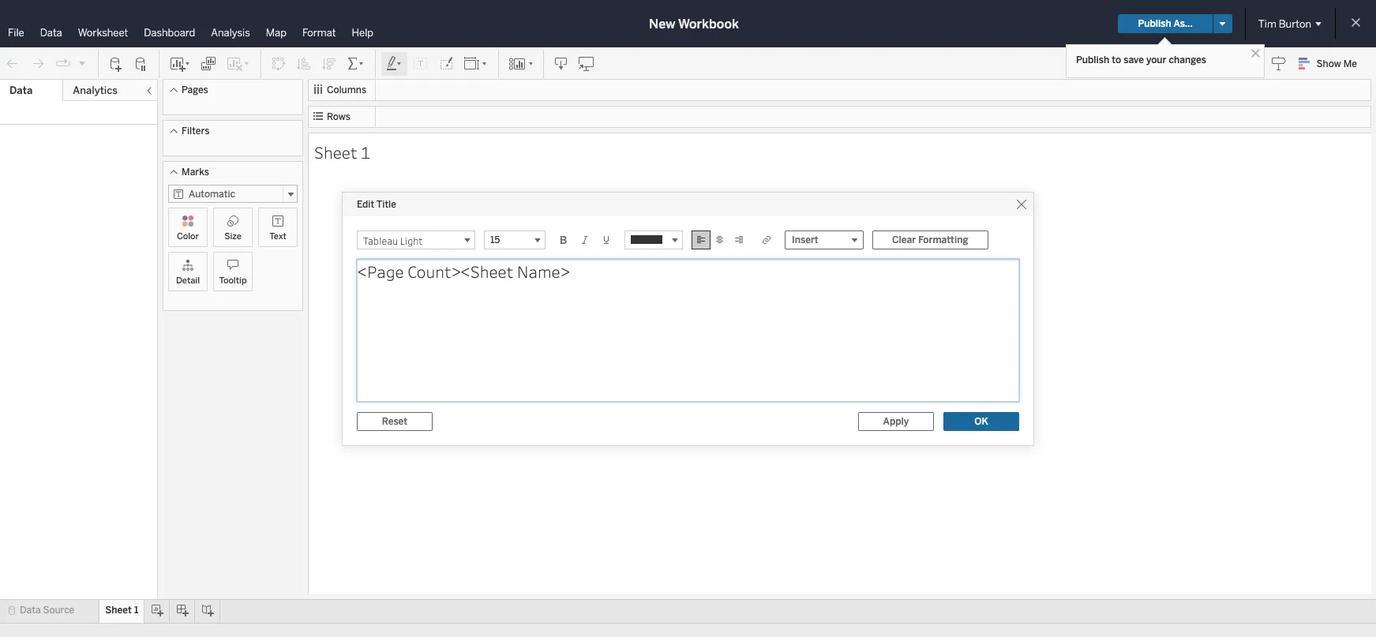 Task type: locate. For each thing, give the bounding box(es) containing it.
tooltip
[[219, 276, 247, 286]]

columns
[[327, 84, 367, 96]]

save
[[1124, 54, 1144, 66]]

workbook
[[678, 16, 739, 31]]

sheet 1 right source
[[105, 605, 138, 616]]

publish inside button
[[1138, 18, 1172, 29]]

duplicate image
[[201, 56, 216, 71]]

to
[[1112, 54, 1122, 66]]

me
[[1344, 58, 1358, 69]]

0 vertical spatial data
[[40, 27, 62, 39]]

analysis
[[211, 27, 250, 39]]

filters
[[182, 126, 210, 137]]

sheet 1
[[314, 141, 370, 163], [105, 605, 138, 616]]

1
[[361, 141, 370, 163], [134, 605, 138, 616]]

1 horizontal spatial 1
[[361, 141, 370, 163]]

1 horizontal spatial sheet 1
[[314, 141, 370, 163]]

1 up 'edit'
[[361, 141, 370, 163]]

undo image
[[5, 56, 21, 71]]

changes
[[1169, 54, 1207, 66]]

data up replay animation image
[[40, 27, 62, 39]]

redo image
[[30, 56, 46, 71]]

tim
[[1259, 18, 1277, 30]]

data left source
[[20, 605, 41, 616]]

formatting
[[919, 234, 969, 245]]

1 horizontal spatial publish
[[1138, 18, 1172, 29]]

0 vertical spatial 1
[[361, 141, 370, 163]]

0 vertical spatial publish
[[1138, 18, 1172, 29]]

rows
[[327, 111, 351, 122]]

0 vertical spatial sheet 1
[[314, 141, 370, 163]]

sheet down rows
[[314, 141, 357, 163]]

publish for publish as...
[[1138, 18, 1172, 29]]

0 vertical spatial sheet
[[314, 141, 357, 163]]

data source
[[20, 605, 74, 616]]

replay animation image
[[55, 56, 71, 71]]

publish as...
[[1138, 18, 1193, 29]]

as...
[[1174, 18, 1193, 29]]

data
[[40, 27, 62, 39], [9, 84, 33, 96], [20, 605, 41, 616]]

help
[[352, 27, 374, 39]]

ok button
[[944, 412, 1020, 431]]

highlight image
[[385, 56, 404, 71]]

sort ascending image
[[296, 56, 312, 71]]

worksheet
[[78, 27, 128, 39]]

map
[[266, 27, 287, 39]]

ok
[[975, 416, 989, 427]]

publish your workbook to edit in tableau desktop image
[[579, 56, 595, 71]]

sheet right source
[[105, 605, 132, 616]]

pages
[[182, 84, 208, 96]]

burton
[[1279, 18, 1312, 30]]

pause auto updates image
[[133, 56, 149, 71]]

1 right source
[[134, 605, 138, 616]]

new workbook
[[649, 16, 739, 31]]

sheet
[[314, 141, 357, 163], [105, 605, 132, 616]]

publish left the as...
[[1138, 18, 1172, 29]]

replay animation image
[[77, 58, 87, 68]]

sort descending image
[[321, 56, 337, 71]]

totals image
[[347, 56, 366, 71]]

dashboard
[[144, 27, 195, 39]]

1 vertical spatial publish
[[1076, 54, 1110, 66]]

1 horizontal spatial sheet
[[314, 141, 357, 163]]

data down undo image
[[9, 84, 33, 96]]

1 vertical spatial data
[[9, 84, 33, 96]]

download image
[[554, 56, 569, 71]]

file
[[8, 27, 24, 39]]

clear
[[892, 234, 916, 245]]

publish left to
[[1076, 54, 1110, 66]]

your
[[1147, 54, 1167, 66]]

1 vertical spatial sheet 1
[[105, 605, 138, 616]]

1 vertical spatial 1
[[134, 605, 138, 616]]

0 horizontal spatial publish
[[1076, 54, 1110, 66]]

new data source image
[[108, 56, 124, 71]]

apply
[[883, 416, 909, 427]]

publish
[[1138, 18, 1172, 29], [1076, 54, 1110, 66]]

format
[[302, 27, 336, 39]]

edit
[[357, 199, 374, 210]]

sheet 1 down rows
[[314, 141, 370, 163]]

show me button
[[1292, 51, 1372, 76]]

1 vertical spatial sheet
[[105, 605, 132, 616]]



Task type: vqa. For each thing, say whether or not it's contained in the screenshot.
External Assets link
no



Task type: describe. For each thing, give the bounding box(es) containing it.
0 horizontal spatial 1
[[134, 605, 138, 616]]

show
[[1317, 58, 1342, 69]]

new
[[649, 16, 676, 31]]

reset
[[382, 416, 408, 427]]

color
[[177, 231, 199, 242]]

close image
[[1249, 46, 1264, 61]]

clear formatting
[[892, 234, 969, 245]]

2 vertical spatial data
[[20, 605, 41, 616]]

0 horizontal spatial sheet
[[105, 605, 132, 616]]

publish as... button
[[1119, 14, 1213, 33]]

edit title dialog
[[343, 192, 1034, 445]]

fit image
[[464, 56, 489, 71]]

clear sheet image
[[226, 56, 251, 71]]

swap rows and columns image
[[271, 56, 287, 71]]

show me
[[1317, 58, 1358, 69]]

marks
[[182, 167, 209, 178]]

new worksheet image
[[169, 56, 191, 71]]

edit title
[[357, 199, 396, 210]]

data guide image
[[1271, 55, 1287, 71]]

reset button
[[357, 412, 433, 431]]

publish to save your changes
[[1076, 54, 1207, 66]]

show labels image
[[413, 56, 429, 71]]

detail
[[176, 276, 200, 286]]

format workbook image
[[438, 56, 454, 71]]

0 horizontal spatial sheet 1
[[105, 605, 138, 616]]

analytics
[[73, 84, 118, 96]]

title
[[376, 199, 396, 210]]

clear formatting button
[[873, 230, 988, 249]]

source
[[43, 605, 74, 616]]

tim burton
[[1259, 18, 1312, 30]]

show/hide cards image
[[509, 56, 534, 71]]

publish for publish to save your changes
[[1076, 54, 1110, 66]]

text
[[270, 231, 286, 242]]

size
[[224, 231, 242, 242]]

apply button
[[858, 412, 934, 431]]

collapse image
[[145, 86, 154, 96]]



